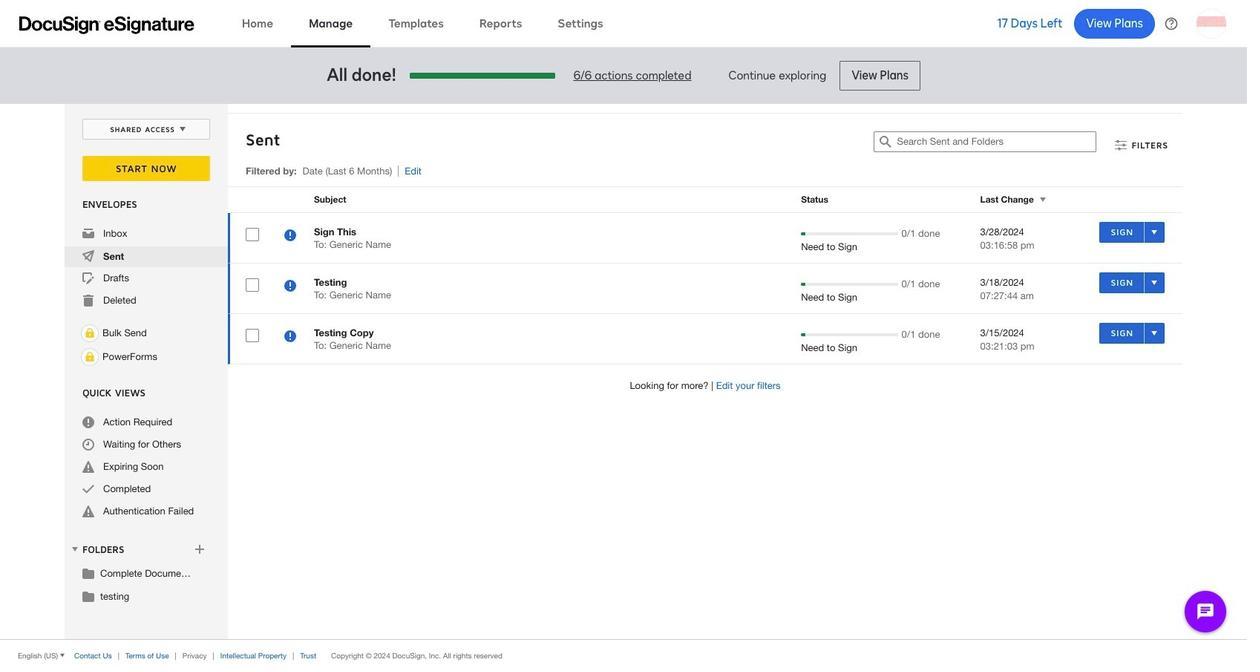 Task type: vqa. For each thing, say whether or not it's contained in the screenshot.
upload or change your profile image
no



Task type: locate. For each thing, give the bounding box(es) containing it.
1 vertical spatial alert image
[[82, 506, 94, 517]]

alert image
[[82, 461, 94, 473], [82, 506, 94, 517]]

2 alert image from the top
[[82, 506, 94, 517]]

completed image
[[82, 483, 94, 495]]

your uploaded profile image image
[[1197, 9, 1226, 38]]

0 vertical spatial alert image
[[82, 461, 94, 473]]

0 vertical spatial need to sign image
[[284, 229, 296, 244]]

docusign esignature image
[[19, 16, 195, 34]]

0 vertical spatial folder image
[[82, 567, 94, 579]]

trash image
[[82, 295, 94, 307]]

lock image
[[81, 324, 99, 342]]

1 folder image from the top
[[82, 567, 94, 579]]

1 vertical spatial folder image
[[82, 590, 94, 602]]

1 vertical spatial need to sign image
[[284, 280, 296, 294]]

folder image
[[82, 567, 94, 579], [82, 590, 94, 602]]

alert image down the completed 'icon'
[[82, 506, 94, 517]]

need to sign image
[[284, 229, 296, 244], [284, 280, 296, 294]]

2 need to sign image from the top
[[284, 280, 296, 294]]

clock image
[[82, 439, 94, 451]]

sent image
[[82, 250, 94, 262]]

secondary navigation region
[[65, 104, 1186, 639]]

alert image down clock icon
[[82, 461, 94, 473]]

lock image
[[81, 348, 99, 366]]



Task type: describe. For each thing, give the bounding box(es) containing it.
draft image
[[82, 272, 94, 284]]

1 alert image from the top
[[82, 461, 94, 473]]

inbox image
[[82, 228, 94, 240]]

Search Sent and Folders text field
[[897, 132, 1096, 151]]

action required image
[[82, 417, 94, 428]]

2 folder image from the top
[[82, 590, 94, 602]]

1 need to sign image from the top
[[284, 229, 296, 244]]

view folders image
[[69, 543, 81, 555]]

more info region
[[0, 639, 1247, 671]]

need to sign image
[[284, 330, 296, 344]]



